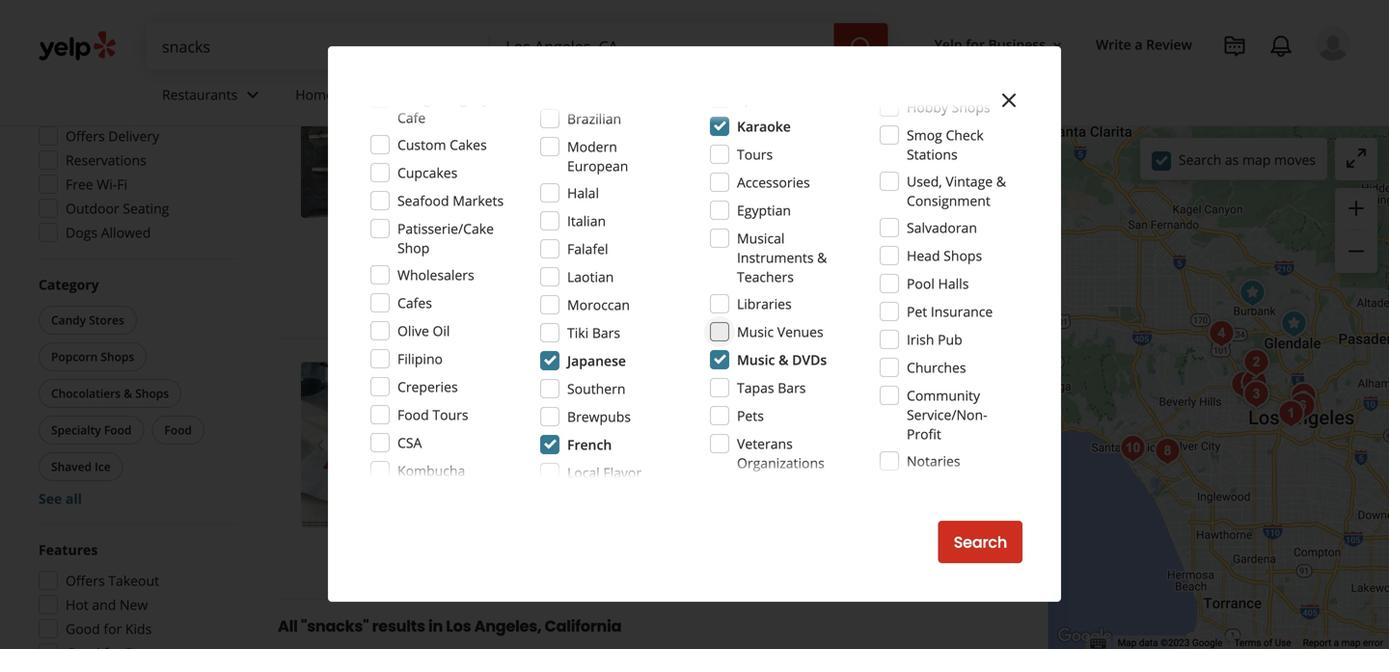 Task type: locate. For each thing, give the bounding box(es) containing it.
for down hot and new
[[104, 620, 122, 638]]

16 checkmark v2 image
[[696, 285, 712, 301]]

shops up food button
[[135, 385, 169, 401]]

music for music & dvds
[[737, 351, 775, 369]]

veterans organizations
[[737, 435, 825, 472]]

ice
[[494, 115, 511, 131], [494, 401, 511, 417], [95, 459, 111, 475]]

0 horizontal spatial and
[[92, 596, 116, 614]]

hobby
[[907, 98, 948, 116]]

too
[[874, 220, 895, 238]]

0 vertical spatial offers
[[66, 127, 105, 145]]

1 vertical spatial bars
[[592, 324, 620, 342]]

cream down dairy
[[514, 401, 551, 417]]

1 cream from the top
[[514, 115, 551, 131]]

10:00
[[562, 144, 596, 162]]

2 music from the top
[[737, 351, 775, 369]]

0 vertical spatial music
[[737, 323, 774, 341]]

specialty food button
[[39, 416, 144, 445]]

0 vertical spatial frozen
[[566, 115, 605, 131]]

treat
[[752, 362, 803, 389]]

until for until 8:00 pm
[[530, 430, 558, 448]]

1 horizontal spatial food
[[164, 422, 192, 438]]

taste
[[511, 239, 542, 258]]

0 horizontal spatial a
[[1135, 35, 1143, 54]]

offers for offers delivery
[[66, 127, 105, 145]]

0 vertical spatial pm
[[600, 144, 620, 162]]

1 vertical spatial search
[[954, 532, 1007, 553]]

bars for tiki
[[592, 324, 620, 342]]

pm down brewpubs
[[592, 430, 612, 448]]

0 horizontal spatial tours
[[433, 406, 468, 424]]

food button
[[152, 416, 204, 445]]

0 vertical spatial ice cream & frozen yogurt button
[[490, 113, 651, 133]]

1 horizontal spatial a
[[1334, 637, 1339, 649]]

cream for 2nd ice cream & frozen yogurt link from the bottom
[[514, 115, 551, 131]]

falafel
[[567, 240, 608, 258]]

$$$$
[[198, 13, 224, 29]]

0 vertical spatial bars
[[693, 115, 719, 131]]

map region
[[890, 0, 1389, 649]]

halal
[[567, 184, 599, 202]]

frozen
[[566, 115, 605, 131], [566, 401, 605, 417]]

instruments
[[737, 248, 814, 267]]

1 horizontal spatial bars
[[693, 115, 719, 131]]

ice cream & frozen yogurt link
[[490, 113, 651, 133], [490, 399, 651, 419]]

frozen down southern
[[566, 401, 605, 417]]

outdoor inside group
[[66, 199, 119, 218]]

previous image left csa
[[309, 434, 332, 457]]

info icon image
[[729, 171, 744, 187], [729, 171, 744, 187]]

places
[[608, 220, 648, 238]]

ice cream & frozen yogurt button up the until 8:00 pm
[[490, 399, 651, 419]]

offers up hot
[[66, 572, 105, 590]]

music up tapas
[[737, 351, 775, 369]]

1 vertical spatial of
[[1264, 637, 1273, 649]]

search down competitions
[[954, 532, 1007, 553]]

2 cream from the top
[[514, 401, 551, 417]]

0 vertical spatial until
[[530, 144, 558, 162]]

hot and new
[[66, 596, 148, 614]]

races
[[907, 480, 943, 498]]

usually
[[798, 220, 842, 238]]

search inside button
[[954, 532, 1007, 553]]

map
[[1243, 150, 1271, 169], [1342, 637, 1361, 649]]

& right chocolatiers
[[124, 385, 132, 401]]

until for until 10:00 pm
[[530, 144, 558, 162]]

specialty
[[51, 422, 101, 438]]

cupcakes
[[397, 164, 458, 182]]

ice down style
[[494, 115, 511, 131]]

outdoor for outdoor seating
[[509, 285, 557, 301]]

juice bars & smoothies button
[[658, 113, 798, 133]]

yogurt down the queen/orange
[[608, 401, 647, 417]]

all
[[65, 490, 82, 508]]

1 vertical spatial and
[[92, 596, 116, 614]]

1 vertical spatial music
[[737, 351, 775, 369]]

& right vintage
[[996, 172, 1006, 191]]

of inside "where have u been juicy?!?! i'm always slightly disappointed with smoothie/juice places because the drinks are usually way too sweet and taste like they're made of artificial syrups.…"
[[657, 239, 670, 258]]

0 vertical spatial outdoor
[[66, 199, 119, 218]]

tours down creperies
[[433, 406, 468, 424]]

ice cream & frozen yogurt up the until 8:00 pm
[[494, 401, 647, 417]]

always
[[732, 201, 774, 219]]

chocolatiers & shops
[[51, 385, 169, 401]]

ice cream & frozen yogurt
[[494, 115, 647, 131], [494, 401, 647, 417]]

outdoor down 'free wi-fi'
[[66, 199, 119, 218]]

drinks
[[731, 220, 770, 238]]

0 horizontal spatial takeout
[[108, 572, 159, 590]]

candy stores button
[[39, 306, 137, 335]]

close image
[[998, 89, 1021, 112]]

1 vertical spatial ice cream & frozen yogurt
[[494, 401, 647, 417]]

and inside "where have u been juicy?!?! i'm always slightly disappointed with smoothie/juice places because the drinks are usually way too sweet and taste like they're made of artificial syrups.…"
[[939, 220, 963, 238]]

1 vertical spatial a
[[1334, 637, 1339, 649]]

1 frozen from the top
[[566, 115, 605, 131]]

head
[[907, 246, 940, 265]]

wow choripan image
[[1235, 364, 1274, 402]]

1 vertical spatial dairy queen/orange julius treat ctr image
[[301, 362, 467, 528]]

0 horizontal spatial for
[[104, 620, 122, 638]]

0 vertical spatial previous image
[[309, 123, 332, 147]]

food for food tours
[[397, 406, 429, 424]]

ice right shaved
[[95, 459, 111, 475]]

projects image
[[1223, 35, 1246, 58]]

ice cream & frozen yogurt link up the until 8:00 pm
[[490, 399, 651, 419]]

dairy queen/orange julius treat ctr link
[[490, 362, 838, 389]]

16 speech v2 image
[[490, 203, 506, 218]]

1 horizontal spatial outdoor
[[509, 285, 557, 301]]

bars
[[693, 115, 719, 131], [592, 324, 620, 342], [778, 379, 806, 397]]

ice down dairy
[[494, 401, 511, 417]]

1 horizontal spatial map
[[1342, 637, 1361, 649]]

tiki bars
[[567, 324, 620, 342]]

slideshow element
[[301, 52, 467, 218], [301, 362, 467, 528]]

reservations
[[66, 151, 146, 169]]

1 horizontal spatial search
[[1179, 150, 1222, 169]]

1 vertical spatial map
[[1342, 637, 1361, 649]]

are
[[774, 220, 794, 238]]

free wi-fi
[[66, 175, 127, 193]]

0 vertical spatial yogurt
[[608, 115, 647, 131]]

sunny blue image
[[1148, 432, 1187, 471]]

pet insurance
[[907, 302, 993, 321]]

dining
[[684, 171, 723, 189]]

for right yelp
[[966, 35, 985, 54]]

1 horizontal spatial and
[[939, 220, 963, 238]]

group
[[33, 71, 239, 248], [1335, 188, 1378, 273], [35, 275, 239, 508], [33, 540, 239, 649]]

csa
[[397, 434, 422, 452]]

0 vertical spatial for
[[966, 35, 985, 54]]

None search field
[[147, 23, 892, 69]]

$$$$ button
[[186, 6, 235, 36]]

musical instruments & teachers
[[737, 229, 827, 286]]

irish pub
[[907, 330, 962, 349]]

for
[[966, 35, 985, 54], [104, 620, 122, 638]]

food inside "search" dialog
[[397, 406, 429, 424]]

1 vertical spatial ice cream & frozen yogurt link
[[490, 399, 651, 419]]

of down because
[[657, 239, 670, 258]]

cream up until 10:00 pm
[[514, 115, 551, 131]]

offers for offers takeout
[[66, 572, 105, 590]]

1 ice cream & frozen yogurt from the top
[[494, 115, 647, 131]]

bars right juice
[[693, 115, 719, 131]]

1 slideshow element from the top
[[301, 52, 467, 218]]

2 previous image from the top
[[309, 434, 332, 457]]

2 ice cream & frozen yogurt button from the top
[[490, 399, 651, 419]]

seating
[[123, 199, 169, 218]]

offers up reservations
[[66, 127, 105, 145]]

pm for until 10:00 pm
[[600, 144, 620, 162]]

previous image for until 10:00 pm
[[309, 123, 332, 147]]

0 vertical spatial a
[[1135, 35, 1143, 54]]

tours down karaoke
[[737, 145, 773, 164]]

frozen up modern
[[566, 115, 605, 131]]

0 horizontal spatial search
[[954, 532, 1007, 553]]

2 horizontal spatial food
[[397, 406, 429, 424]]

1 until from the top
[[530, 144, 558, 162]]

0 horizontal spatial outdoor
[[66, 199, 119, 218]]

takeout inside group
[[108, 572, 159, 590]]

"where have u been juicy?!?! i'm always slightly disappointed with smoothie/juice places because the drinks are usually way too sweet and taste like they're made of artificial syrups.…"
[[511, 201, 963, 258]]

1 vertical spatial slideshow element
[[301, 362, 467, 528]]

outdoor down taste
[[509, 285, 557, 301]]

shops for head shops
[[944, 246, 982, 265]]

2 slideshow element from the top
[[301, 362, 467, 528]]

group containing offers delivery
[[33, 71, 239, 248]]

salvadoran
[[907, 219, 977, 237]]

& up until 10:00 pm
[[554, 115, 563, 131]]

1 vertical spatial pm
[[592, 430, 612, 448]]

japanese
[[567, 352, 626, 370]]

88 hotdog & juicy image
[[1237, 375, 1276, 414], [1237, 375, 1276, 414]]

until 8:00 pm
[[530, 430, 612, 448]]

dairy queen/orange julius treat ctr image
[[1233, 274, 1272, 313], [301, 362, 467, 528]]

a for report
[[1334, 637, 1339, 649]]

of left use
[[1264, 637, 1273, 649]]

0 vertical spatial cream
[[514, 115, 551, 131]]

a right report
[[1334, 637, 1339, 649]]

until up grab-and-go
[[530, 144, 558, 162]]

until left 8:00
[[530, 430, 558, 448]]

koreatown
[[874, 114, 942, 133]]

0 horizontal spatial bars
[[592, 324, 620, 342]]

search left as
[[1179, 150, 1222, 169]]

search for search as map moves
[[1179, 150, 1222, 169]]

map for error
[[1342, 637, 1361, 649]]

1 vertical spatial offers
[[66, 572, 105, 590]]

1 music from the top
[[737, 323, 774, 341]]

1 horizontal spatial dairy queen/orange julius treat ctr image
[[1233, 274, 1272, 313]]

2 yogurt from the top
[[608, 401, 647, 417]]

see all button
[[39, 490, 82, 508]]

outdoor for outdoor seating
[[66, 199, 119, 218]]

0 vertical spatial and
[[939, 220, 963, 238]]

map right as
[[1243, 150, 1271, 169]]

service/non-
[[907, 406, 987, 424]]

1 vertical spatial previous image
[[309, 434, 332, 457]]

1 vertical spatial cream
[[514, 401, 551, 417]]

pm right 10:00 in the top left of the page
[[600, 144, 620, 162]]

profit
[[907, 425, 941, 443]]

0 vertical spatial dairy queen/orange julius treat ctr image
[[1233, 274, 1272, 313]]

0 vertical spatial ice cream & frozen yogurt link
[[490, 113, 651, 133]]

syrups.…"
[[727, 239, 788, 258]]

competitions
[[907, 499, 991, 518]]

good
[[66, 620, 100, 638]]

a right write
[[1135, 35, 1143, 54]]

yogurt up modern
[[608, 115, 647, 131]]

1 vertical spatial outdoor
[[509, 285, 557, 301]]

0 vertical spatial of
[[657, 239, 670, 258]]

markets
[[453, 192, 504, 210]]

0 vertical spatial map
[[1243, 150, 1271, 169]]

business categories element
[[147, 69, 1351, 125]]

with
[[912, 201, 939, 219]]

wholesalers
[[397, 266, 474, 284]]

1 vertical spatial ice cream & frozen yogurt button
[[490, 399, 651, 419]]

shops up halls
[[944, 246, 982, 265]]

katsu sando image
[[1284, 377, 1323, 416]]

1 previous image from the top
[[309, 123, 332, 147]]

$$$ button
[[138, 6, 186, 36]]

of
[[657, 239, 670, 258], [1264, 637, 1273, 649]]

offers takeout
[[66, 572, 159, 590]]

free
[[66, 175, 93, 193]]

0 horizontal spatial dairy queen/orange julius treat ctr image
[[301, 362, 467, 528]]

1 vertical spatial for
[[104, 620, 122, 638]]

& up competitions
[[947, 480, 957, 498]]

all "snacks" results in los angeles, california
[[278, 615, 622, 637]]

0 vertical spatial slideshow element
[[301, 52, 467, 218]]

2 horizontal spatial bars
[[778, 379, 806, 397]]

& down usually
[[817, 248, 827, 267]]

1 vertical spatial until
[[530, 430, 558, 448]]

0 horizontal spatial food
[[104, 422, 132, 438]]

as
[[1225, 150, 1239, 169]]

food inside button
[[164, 422, 192, 438]]

and up head shops
[[939, 220, 963, 238]]

creperies
[[397, 378, 458, 396]]

search for search
[[954, 532, 1007, 553]]

1 horizontal spatial takeout
[[716, 285, 761, 301]]

takeout right 16 checkmark v2 image
[[716, 285, 761, 301]]

2 vertical spatial ice
[[95, 459, 111, 475]]

1 horizontal spatial tours
[[737, 145, 773, 164]]

start
[[885, 283, 921, 305]]

shops up check
[[952, 98, 990, 116]]

0 vertical spatial ice
[[494, 115, 511, 131]]

u
[[603, 201, 613, 219]]

1 horizontal spatial for
[[966, 35, 985, 54]]

1 horizontal spatial of
[[1264, 637, 1273, 649]]

0 horizontal spatial of
[[657, 239, 670, 258]]

0 vertical spatial ice cream & frozen yogurt
[[494, 115, 647, 131]]

karaoke
[[737, 117, 791, 136]]

previous image down home at the left top of the page
[[309, 123, 332, 147]]

2 until from the top
[[530, 430, 558, 448]]

seafood
[[397, 192, 449, 210]]

for inside button
[[966, 35, 985, 54]]

0 vertical spatial tours
[[737, 145, 773, 164]]

they're
[[571, 239, 614, 258]]

ice cream & frozen yogurt link up until 10:00 pm
[[490, 113, 651, 133]]

1 yogurt from the top
[[608, 115, 647, 131]]

the
[[707, 220, 728, 238]]

all
[[278, 615, 298, 637]]

previous image
[[309, 123, 332, 147], [309, 434, 332, 457]]

keyboard shortcuts image
[[1091, 639, 1106, 649]]

0 vertical spatial search
[[1179, 150, 1222, 169]]

bars inside button
[[693, 115, 719, 131]]

2 vertical spatial bars
[[778, 379, 806, 397]]

24 chevron down v2 image
[[241, 83, 265, 107]]

for inside group
[[104, 620, 122, 638]]

1 offers from the top
[[66, 127, 105, 145]]

shops up chocolatiers & shops
[[101, 349, 134, 365]]

map for moves
[[1243, 150, 1271, 169]]

outdoor seating
[[66, 199, 169, 218]]

olive oil
[[397, 322, 450, 340]]

los
[[446, 615, 471, 637]]

ice cream & frozen yogurt button up until 10:00 pm
[[490, 113, 651, 133]]

kaminari gyoza bar image
[[1283, 387, 1322, 425]]

brazilian
[[567, 109, 621, 128]]

bars right tiki
[[592, 324, 620, 342]]

write
[[1096, 35, 1131, 54]]

music for music venues
[[737, 323, 774, 341]]

1 vertical spatial frozen
[[566, 401, 605, 417]]

0 vertical spatial takeout
[[716, 285, 761, 301]]

see all
[[39, 490, 82, 508]]

ice cream & frozen yogurt up until 10:00 pm
[[494, 115, 647, 131]]

bars down music & dvds
[[778, 379, 806, 397]]

european
[[567, 157, 628, 175]]

pm for until 8:00 pm
[[592, 430, 612, 448]]

search dialog
[[0, 0, 1389, 649]]

and up good for kids
[[92, 596, 116, 614]]

1 vertical spatial yogurt
[[608, 401, 647, 417]]

2 frozen from the top
[[566, 401, 605, 417]]

2 offers from the top
[[66, 572, 105, 590]]

1 vertical spatial takeout
[[108, 572, 159, 590]]

yogurt for first 'ice cream & frozen yogurt' button from the top
[[608, 115, 647, 131]]

olive
[[397, 322, 429, 340]]

1 vertical spatial ice
[[494, 401, 511, 417]]

mario kart snack station image
[[1202, 315, 1241, 353]]

takeout up new
[[108, 572, 159, 590]]

food tours
[[397, 406, 468, 424]]

map left error at the right bottom of page
[[1342, 637, 1361, 649]]

music down libraries
[[737, 323, 774, 341]]

a for write
[[1135, 35, 1143, 54]]

0 horizontal spatial map
[[1243, 150, 1271, 169]]

patisserie/cake
[[397, 219, 494, 238]]

specialty food
[[51, 422, 132, 438]]



Task type: describe. For each thing, give the bounding box(es) containing it.
levain bakery - larchmont village image
[[1225, 366, 1263, 404]]

restaurants link
[[147, 69, 280, 125]]

disappointed
[[825, 201, 908, 219]]

previous image for until 8:00 pm
[[309, 434, 332, 457]]

terms of use link
[[1234, 637, 1291, 649]]

for for yelp
[[966, 35, 985, 54]]

2 ice cream & frozen yogurt link from the top
[[490, 399, 651, 419]]

search image
[[850, 36, 873, 59]]

dvds
[[792, 351, 827, 369]]

sunny blue image
[[1114, 429, 1152, 468]]

french
[[567, 436, 612, 454]]

services
[[337, 85, 388, 104]]

expand map image
[[1345, 147, 1368, 170]]

hobby shops
[[907, 98, 990, 116]]

terms
[[1234, 637, 1261, 649]]

popcorn shops button
[[39, 342, 147, 371]]

check
[[946, 126, 984, 144]]

fi
[[117, 175, 127, 193]]

candy
[[51, 312, 86, 328]]

allowed
[[101, 223, 151, 242]]

google image
[[1053, 624, 1117, 649]]

good for kids
[[66, 620, 152, 638]]

shaved
[[51, 459, 92, 475]]

modern european
[[567, 137, 628, 175]]

delivery
[[108, 127, 159, 145]]

smoothies
[[734, 115, 794, 131]]

in
[[428, 615, 443, 637]]

1 ice cream & frozen yogurt link from the top
[[490, 113, 651, 133]]

sports
[[737, 89, 778, 108]]

order
[[925, 283, 968, 305]]

wi-
[[97, 175, 117, 193]]

& left smoothies
[[722, 115, 731, 131]]

seating
[[560, 285, 600, 301]]

kream image
[[1272, 395, 1310, 433]]

modern
[[567, 137, 617, 156]]

organizations
[[737, 454, 825, 472]]

frozen for second ice cream & frozen yogurt link from the top of the page
[[566, 401, 605, 417]]

group containing category
[[35, 275, 239, 508]]

user actions element
[[919, 24, 1378, 143]]

hong kong style cafe
[[397, 89, 500, 127]]

juice
[[662, 115, 690, 131]]

& left dvds
[[779, 351, 789, 369]]

©2023
[[1161, 637, 1190, 649]]

accessories
[[737, 173, 810, 192]]

juice bars & smoothies link
[[658, 113, 798, 133]]

"snacks"
[[301, 615, 369, 637]]

custom cakes
[[397, 136, 487, 154]]

& inside races & competitions
[[947, 480, 957, 498]]

group containing features
[[33, 540, 239, 649]]

more link
[[791, 239, 827, 258]]

dogs allowed
[[66, 223, 151, 242]]

& inside group
[[124, 385, 132, 401]]

healthy
[[632, 171, 680, 189]]

zoom out image
[[1345, 240, 1368, 263]]

slideshow element for until 8:00 pm
[[301, 362, 467, 528]]

cream for second ice cream & frozen yogurt link from the top of the page
[[514, 401, 551, 417]]

local
[[567, 464, 600, 482]]

88 hotdog & juicy image
[[301, 52, 467, 218]]

julius
[[694, 362, 747, 389]]

community service/non- profit
[[907, 386, 987, 443]]

local flavor
[[567, 464, 642, 482]]

1 ice cream & frozen yogurt button from the top
[[490, 113, 651, 133]]

kids
[[125, 620, 152, 638]]

and inside group
[[92, 596, 116, 614]]

16 info v2 image
[[425, 1, 440, 17]]

1 vertical spatial tours
[[433, 406, 468, 424]]

style
[[470, 89, 500, 108]]

ice inside button
[[95, 459, 111, 475]]

map data ©2023 google
[[1118, 637, 1223, 649]]

smoothie/juice
[[511, 220, 605, 238]]

see
[[39, 490, 62, 508]]

used,
[[907, 172, 942, 191]]

write a review link
[[1088, 27, 1200, 62]]

bars for juice
[[693, 115, 719, 131]]

food for food
[[164, 422, 192, 438]]

moroccan
[[567, 296, 630, 314]]

chocolatiers
[[51, 385, 121, 401]]

yogurt for first 'ice cream & frozen yogurt' button from the bottom
[[608, 401, 647, 417]]

healthy dining
[[632, 171, 723, 189]]

clubs
[[781, 89, 816, 108]]

& inside musical instruments & teachers
[[817, 248, 827, 267]]

for for good
[[104, 620, 122, 638]]

16 chevron down v2 image
[[1050, 37, 1065, 53]]

stores
[[89, 312, 124, 328]]

food inside button
[[104, 422, 132, 438]]

restaurants
[[162, 85, 238, 104]]

laotian
[[567, 268, 614, 286]]

brewpubs
[[567, 408, 631, 426]]

patisserie/cake shop
[[397, 219, 494, 257]]

google
[[1192, 637, 1223, 649]]

irish
[[907, 330, 934, 349]]

flavor factory candy image
[[1275, 305, 1313, 343]]

slideshow element for until 10:00 pm
[[301, 52, 467, 218]]

report
[[1303, 637, 1332, 649]]

cafe
[[397, 109, 426, 127]]

tapas
[[737, 379, 774, 397]]

shops for hobby shops
[[952, 98, 990, 116]]

frozen for 2nd ice cream & frozen yogurt link from the bottom
[[566, 115, 605, 131]]

outdoor seating
[[509, 285, 600, 301]]

zoom in image
[[1345, 197, 1368, 220]]

shops for popcorn shops
[[101, 349, 134, 365]]

been
[[616, 201, 650, 219]]

bhan kanom thai image
[[1237, 343, 1276, 382]]

until 10:00 pm
[[530, 144, 620, 162]]

features
[[39, 541, 98, 559]]

juice bars & smoothies
[[662, 115, 794, 131]]

2 ice cream & frozen yogurt from the top
[[494, 401, 647, 417]]

search as map moves
[[1179, 150, 1316, 169]]

pool halls
[[907, 274, 969, 293]]

notaries
[[907, 452, 960, 470]]

yelp
[[934, 35, 962, 54]]

pub
[[938, 330, 962, 349]]

races & competitions
[[907, 480, 991, 518]]

next image
[[436, 123, 459, 147]]

seafood markets
[[397, 192, 504, 210]]

cafes
[[397, 294, 432, 312]]

california
[[545, 615, 622, 637]]

notifications image
[[1270, 35, 1293, 58]]

bars for tapas
[[778, 379, 806, 397]]

terms of use
[[1234, 637, 1291, 649]]

use
[[1275, 637, 1291, 649]]

results
[[372, 615, 425, 637]]

& inside used, vintage & consignment
[[996, 172, 1006, 191]]

& up the until 8:00 pm
[[554, 401, 563, 417]]

insurance
[[931, 302, 993, 321]]

smog
[[907, 126, 942, 144]]



Task type: vqa. For each thing, say whether or not it's contained in the screenshot.
Previous icon
yes



